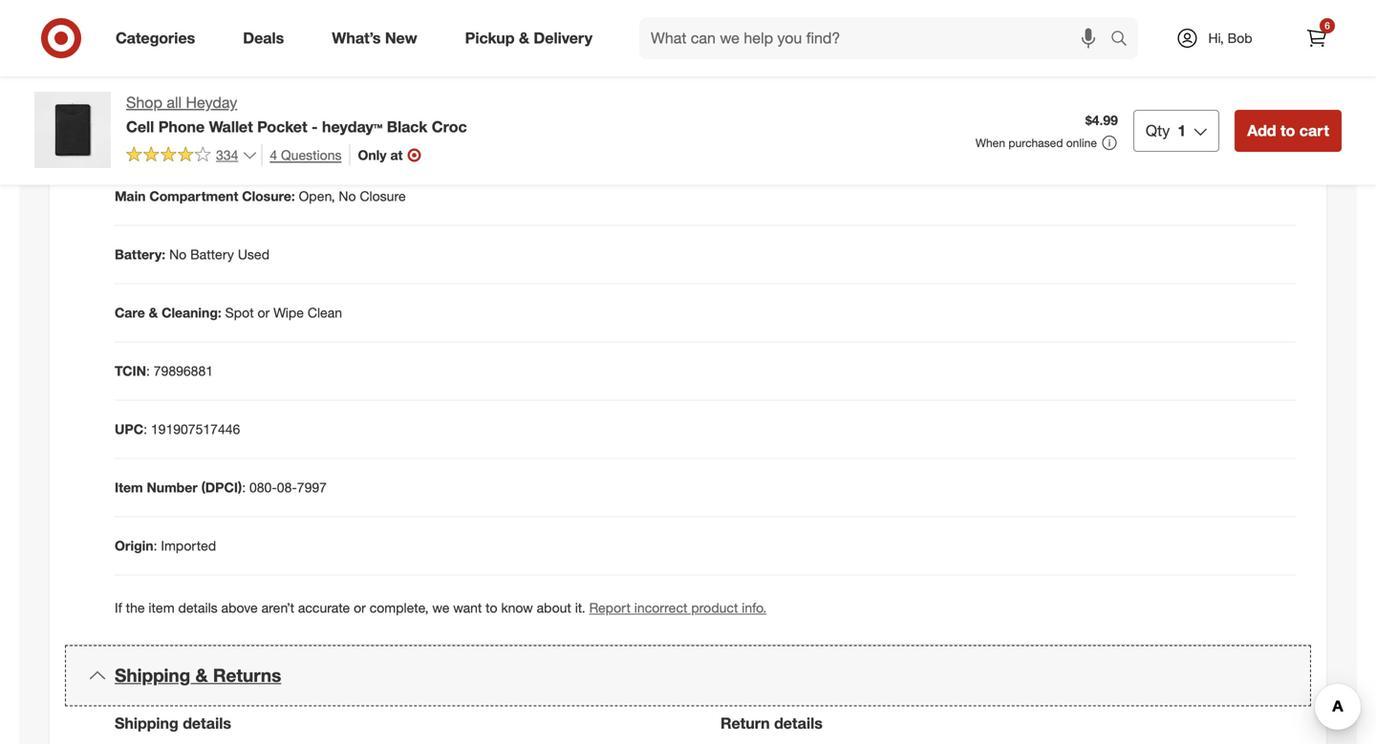 Task type: describe. For each thing, give the bounding box(es) containing it.
add to cart
[[1248, 121, 1330, 140]]

details for return
[[774, 715, 823, 733]]

4 questions link
[[261, 144, 342, 166]]

report incorrect product info. button
[[589, 599, 767, 618]]

deals link
[[227, 17, 308, 59]]

tcin : 79896881
[[115, 363, 213, 380]]

What can we help you find? suggestions appear below search field
[[639, 17, 1115, 59]]

at
[[390, 147, 403, 163]]

return
[[721, 715, 770, 733]]

deals
[[243, 29, 284, 47]]

qty
[[1146, 121, 1170, 140]]

accurate
[[298, 600, 350, 617]]

we
[[432, 600, 450, 617]]

interior
[[115, 71, 161, 88]]

1
[[1178, 121, 1186, 140]]

& for shipping
[[196, 665, 208, 687]]

pickup & delivery link
[[449, 17, 617, 59]]

details for shipping
[[183, 715, 231, 733]]

battery: no battery used
[[115, 246, 270, 263]]

hi, bob
[[1209, 30, 1253, 46]]

only at
[[358, 147, 403, 163]]

& for care
[[149, 305, 158, 321]]

only
[[358, 147, 387, 163]]

questions
[[281, 147, 342, 163]]

to inside button
[[1281, 121, 1295, 140]]

credit
[[228, 71, 264, 88]]

add to cart button
[[1235, 110, 1342, 152]]

purchased
[[1009, 136, 1063, 150]]

want
[[453, 600, 482, 617]]

categories link
[[99, 17, 219, 59]]

used
[[238, 246, 270, 263]]

0 vertical spatial or
[[258, 305, 270, 321]]

080-
[[249, 479, 277, 496]]

categories
[[116, 29, 195, 47]]

about
[[537, 600, 571, 617]]

black
[[387, 117, 428, 136]]

shop
[[126, 93, 162, 112]]

main compartment closure: open, no closure
[[115, 188, 406, 205]]

search
[[1102, 31, 1148, 49]]

interior features: credit card pockets
[[115, 71, 349, 88]]

item
[[115, 479, 143, 496]]

number
[[147, 479, 198, 496]]

0 horizontal spatial to
[[486, 600, 498, 617]]

cleaning:
[[162, 305, 222, 321]]

battery:
[[115, 246, 166, 263]]

tcin
[[115, 363, 146, 380]]

croc
[[432, 117, 467, 136]]

334 link
[[126, 144, 257, 168]]

shipping & returns button
[[65, 646, 1311, 707]]

shop all heyday cell phone wallet pocket - heyday™ black croc
[[126, 93, 467, 136]]

online
[[1066, 136, 1097, 150]]

upc : 191907517446
[[115, 421, 240, 438]]

2 pocket from the top
[[258, 130, 299, 146]]

heyday™
[[322, 117, 383, 136]]

closure
[[360, 188, 406, 205]]

when purchased online
[[976, 136, 1097, 150]]

what's new
[[332, 29, 417, 47]]

item
[[149, 600, 175, 617]]

when
[[976, 136, 1006, 150]]

item number (dpci) : 080-08-7997
[[115, 479, 327, 496]]

: for imported
[[153, 538, 157, 555]]

cart
[[1300, 121, 1330, 140]]

7997
[[297, 479, 327, 496]]

if the item details above aren't accurate or complete, we want to know about it. report incorrect product info.
[[115, 600, 767, 617]]

: left 080-
[[242, 479, 246, 496]]

search button
[[1102, 17, 1148, 63]]

pickup & delivery
[[465, 29, 593, 47]]

care
[[115, 305, 145, 321]]

wallet
[[209, 117, 253, 136]]

pickup
[[465, 29, 515, 47]]

compartment
[[149, 188, 238, 205]]

what's
[[332, 29, 381, 47]]

shipping details
[[115, 715, 231, 733]]

clean
[[308, 305, 342, 321]]

if
[[115, 600, 122, 617]]

qty 1
[[1146, 121, 1186, 140]]

card
[[268, 71, 297, 88]]

79896881
[[154, 363, 213, 380]]

features: for exterior features:
[[169, 130, 228, 146]]

delivery
[[534, 29, 593, 47]]

6
[[1325, 20, 1330, 32]]



Task type: vqa. For each thing, say whether or not it's contained in the screenshot.


Task type: locate. For each thing, give the bounding box(es) containing it.
origin : imported
[[115, 538, 216, 555]]

1 horizontal spatial no
[[339, 188, 356, 205]]

191907517446
[[151, 421, 240, 438]]

1 vertical spatial to
[[486, 600, 498, 617]]

aren't
[[261, 600, 294, 617]]

info.
[[742, 600, 767, 617]]

1 horizontal spatial to
[[1281, 121, 1295, 140]]

: left 191907517446
[[143, 421, 147, 438]]

features: for interior features:
[[165, 71, 224, 88]]

heyday
[[186, 93, 237, 112]]

& inside 'link'
[[519, 29, 529, 47]]

shipping down shipping & returns
[[115, 715, 179, 733]]

cell
[[126, 117, 154, 136]]

0 horizontal spatial no
[[169, 246, 187, 263]]

hi,
[[1209, 30, 1224, 46]]

0 vertical spatial features:
[[165, 71, 224, 88]]

above
[[221, 600, 258, 617]]

to right add at the top right
[[1281, 121, 1295, 140]]

all
[[167, 93, 182, 112]]

&
[[519, 29, 529, 47], [149, 305, 158, 321], [196, 665, 208, 687]]

details right return
[[774, 715, 823, 733]]

: left "79896881"
[[146, 363, 150, 380]]

& left "returns"
[[196, 665, 208, 687]]

1 horizontal spatial &
[[196, 665, 208, 687]]

0 vertical spatial shipping
[[115, 665, 190, 687]]

report
[[589, 600, 631, 617]]

returns
[[213, 665, 281, 687]]

to right want
[[486, 600, 498, 617]]

1 vertical spatial features:
[[169, 130, 228, 146]]

battery
[[190, 246, 234, 263]]

new
[[385, 29, 417, 47]]

& for pickup
[[519, 29, 529, 47]]

1 vertical spatial &
[[149, 305, 158, 321]]

add
[[1248, 121, 1277, 140]]

shipping for shipping details
[[115, 715, 179, 733]]

pockets
[[301, 71, 349, 88]]

no right open,
[[339, 188, 356, 205]]

or right 'accurate'
[[354, 600, 366, 617]]

details down shipping & returns
[[183, 715, 231, 733]]

slip
[[231, 130, 254, 146]]

0 horizontal spatial &
[[149, 305, 158, 321]]

complete,
[[370, 600, 429, 617]]

$4.99
[[1086, 112, 1118, 129]]

1 vertical spatial no
[[169, 246, 187, 263]]

return details
[[721, 715, 823, 733]]

: for 79896881
[[146, 363, 150, 380]]

1 horizontal spatial or
[[354, 600, 366, 617]]

shipping up shipping details
[[115, 665, 190, 687]]

1 shipping from the top
[[115, 665, 190, 687]]

features: up 334
[[169, 130, 228, 146]]

bob
[[1228, 30, 1253, 46]]

upc
[[115, 421, 143, 438]]

& inside dropdown button
[[196, 665, 208, 687]]

shipping inside dropdown button
[[115, 665, 190, 687]]

shipping for shipping & returns
[[115, 665, 190, 687]]

what's new link
[[316, 17, 441, 59]]

phone
[[158, 117, 205, 136]]

the
[[126, 600, 145, 617]]

open,
[[299, 188, 335, 205]]

incorrect
[[634, 600, 688, 617]]

4 questions
[[270, 147, 342, 163]]

pocket
[[257, 117, 307, 136], [258, 130, 299, 146]]

08-
[[277, 479, 297, 496]]

2 shipping from the top
[[115, 715, 179, 733]]

2 vertical spatial &
[[196, 665, 208, 687]]

4
[[270, 147, 277, 163]]

2 horizontal spatial &
[[519, 29, 529, 47]]

1 vertical spatial or
[[354, 600, 366, 617]]

it.
[[575, 600, 586, 617]]

imported
[[161, 538, 216, 555]]

features:
[[165, 71, 224, 88], [169, 130, 228, 146]]

0 vertical spatial &
[[519, 29, 529, 47]]

: left imported
[[153, 538, 157, 555]]

pocket inside shop all heyday cell phone wallet pocket - heyday™ black croc
[[257, 117, 307, 136]]

& right pickup
[[519, 29, 529, 47]]

shipping
[[115, 665, 190, 687], [115, 715, 179, 733]]

or right spot
[[258, 305, 270, 321]]

care & cleaning: spot or wipe clean
[[115, 305, 342, 321]]

product
[[691, 600, 738, 617]]

shipping & returns
[[115, 665, 281, 687]]

features: up heyday at left top
[[165, 71, 224, 88]]

0 horizontal spatial or
[[258, 305, 270, 321]]

know
[[501, 600, 533, 617]]

: for 191907517446
[[143, 421, 147, 438]]

6 link
[[1296, 17, 1338, 59]]

0 vertical spatial to
[[1281, 121, 1295, 140]]

or
[[258, 305, 270, 321], [354, 600, 366, 617]]

0 vertical spatial no
[[339, 188, 356, 205]]

1 vertical spatial shipping
[[115, 715, 179, 733]]

exterior
[[115, 130, 165, 146]]

1 pocket from the top
[[257, 117, 307, 136]]

no left the battery
[[169, 246, 187, 263]]

details right item
[[178, 600, 218, 617]]

spot
[[225, 305, 254, 321]]

& right the care
[[149, 305, 158, 321]]

main
[[115, 188, 146, 205]]

exterior features: slip pocket
[[115, 130, 299, 146]]

image of cell phone wallet pocket - heyday™ black croc image
[[34, 92, 111, 168]]

-
[[312, 117, 318, 136]]

no
[[339, 188, 356, 205], [169, 246, 187, 263]]



